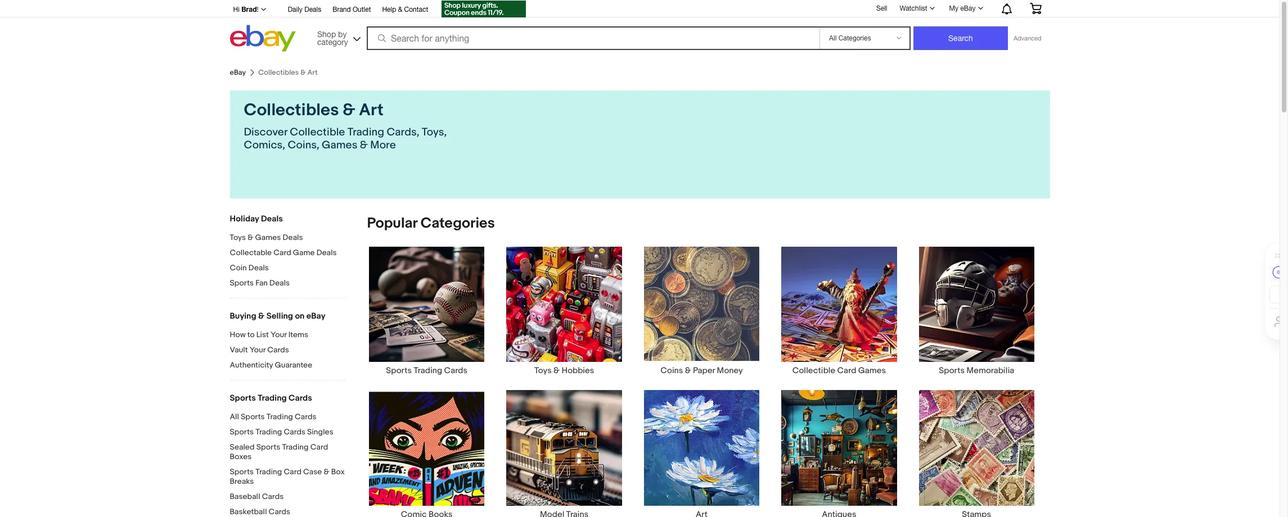 Task type: locate. For each thing, give the bounding box(es) containing it.
0 horizontal spatial ebay
[[230, 68, 246, 77]]

all sports trading cards sports trading cards singles sealed sports trading card boxes sports trading card case & box breaks baseball cards basketball cards
[[230, 412, 345, 517]]

1 vertical spatial ebay
[[230, 68, 246, 77]]

deals right game
[[317, 248, 337, 258]]

& left more
[[360, 139, 368, 152]]

0 horizontal spatial toys
[[230, 233, 246, 243]]

1 horizontal spatial ebay
[[307, 311, 326, 322]]

daily deals link
[[288, 4, 321, 16]]

deals right daily
[[304, 6, 321, 14]]

0 vertical spatial games
[[322, 139, 358, 152]]

ebay link
[[230, 68, 246, 77]]

toys
[[230, 233, 246, 243], [534, 366, 552, 377]]

selling
[[266, 311, 293, 322]]

0 vertical spatial ebay
[[961, 5, 976, 12]]

0 vertical spatial your
[[271, 330, 287, 340]]

& right help
[[398, 6, 402, 14]]

1 vertical spatial games
[[255, 233, 281, 243]]

deals down "coin deals" link
[[270, 279, 290, 288]]

toys & games deals collectable card game deals coin deals sports fan deals
[[230, 233, 337, 288]]

1 horizontal spatial sports trading cards
[[386, 366, 468, 377]]

sports memorabilia link
[[908, 246, 1046, 377]]

0 horizontal spatial your
[[250, 345, 266, 355]]

coins,
[[288, 139, 319, 152]]

& right buying
[[258, 311, 265, 322]]

deals inside account 'navigation'
[[304, 6, 321, 14]]

your right the list on the left bottom of the page
[[271, 330, 287, 340]]

&
[[398, 6, 402, 14], [343, 100, 355, 120], [360, 139, 368, 152], [248, 233, 253, 243], [258, 311, 265, 322], [554, 366, 560, 377], [685, 366, 691, 377], [324, 468, 330, 477]]

& inside account 'navigation'
[[398, 6, 402, 14]]

& for art
[[343, 100, 355, 120]]

collectible
[[290, 126, 345, 139], [793, 366, 836, 377]]

hi brad !
[[233, 5, 259, 14]]

account navigation
[[227, 0, 1050, 19]]

0 horizontal spatial sports trading cards
[[230, 393, 312, 404]]

vault
[[230, 345, 248, 355]]

art
[[359, 100, 384, 120]]

trading
[[348, 126, 384, 139], [414, 366, 442, 377], [258, 393, 287, 404], [267, 412, 293, 422], [256, 428, 282, 437], [282, 443, 309, 452], [256, 468, 282, 477]]

toys left hobbies
[[534, 366, 552, 377]]

0 horizontal spatial collectible
[[290, 126, 345, 139]]

ebay
[[961, 5, 976, 12], [230, 68, 246, 77], [307, 311, 326, 322]]

card inside "link"
[[837, 366, 857, 377]]

0 vertical spatial sports trading cards
[[386, 366, 468, 377]]

daily
[[288, 6, 303, 14]]

memorabilia
[[967, 366, 1015, 377]]

cards,
[[387, 126, 419, 139]]

vault your cards link
[[230, 345, 345, 356]]

outlet
[[353, 6, 371, 14]]

game
[[293, 248, 315, 258]]

shop by category banner
[[227, 0, 1050, 55]]

cards
[[267, 345, 289, 355], [444, 366, 468, 377], [289, 393, 312, 404], [295, 412, 317, 422], [284, 428, 306, 437], [262, 492, 284, 502], [269, 508, 290, 517]]

toys down 'holiday'
[[230, 233, 246, 243]]

& for contact
[[398, 6, 402, 14]]

0 horizontal spatial games
[[255, 233, 281, 243]]

1 vertical spatial your
[[250, 345, 266, 355]]

1 horizontal spatial toys
[[534, 366, 552, 377]]

toys & hobbies
[[534, 366, 594, 377]]

games inside "link"
[[858, 366, 886, 377]]

toys & hobbies link
[[496, 246, 633, 377]]

boxes
[[230, 452, 252, 462]]

collectible inside collectible card games "link"
[[793, 366, 836, 377]]

2 horizontal spatial games
[[858, 366, 886, 377]]

popular
[[367, 215, 417, 232]]

sports memorabilia
[[939, 366, 1015, 377]]

toys,
[[422, 126, 447, 139]]

brad
[[241, 5, 257, 14]]

0 vertical spatial collectible
[[290, 126, 345, 139]]

collectibles & art discover collectible trading cards, toys, comics, coins, games & more
[[244, 100, 447, 152]]

collectable card game deals link
[[230, 248, 345, 259]]

trading inside collectibles & art discover collectible trading cards, toys, comics, coins, games & more
[[348, 126, 384, 139]]

popular categories
[[367, 215, 495, 232]]

card inside toys & games deals collectable card game deals coin deals sports fan deals
[[274, 248, 291, 258]]

& inside toys & games deals collectable card game deals coin deals sports fan deals
[[248, 233, 253, 243]]

your down the list on the left bottom of the page
[[250, 345, 266, 355]]

& left box
[[324, 468, 330, 477]]

& left hobbies
[[554, 366, 560, 377]]

my ebay
[[950, 5, 976, 12]]

sell link
[[871, 4, 893, 12]]

deals
[[304, 6, 321, 14], [261, 214, 283, 224], [283, 233, 303, 243], [317, 248, 337, 258], [249, 263, 269, 273], [270, 279, 290, 288]]

sports trading cards
[[386, 366, 468, 377], [230, 393, 312, 404]]

coin deals link
[[230, 263, 345, 274]]

toys inside toys & games deals collectable card game deals coin deals sports fan deals
[[230, 233, 246, 243]]

authenticity
[[230, 361, 273, 370]]

games
[[322, 139, 358, 152], [255, 233, 281, 243], [858, 366, 886, 377]]

0 vertical spatial toys
[[230, 233, 246, 243]]

1 vertical spatial collectible
[[793, 366, 836, 377]]

1 vertical spatial toys
[[534, 366, 552, 377]]

None submit
[[914, 26, 1008, 50]]

help
[[382, 6, 396, 14]]

& left art
[[343, 100, 355, 120]]

2 horizontal spatial ebay
[[961, 5, 976, 12]]

1 horizontal spatial games
[[322, 139, 358, 152]]

& up collectable
[[248, 233, 253, 243]]

advanced link
[[1008, 27, 1047, 50]]

none submit inside shop by category banner
[[914, 26, 1008, 50]]

your
[[271, 330, 287, 340], [250, 345, 266, 355]]

sports fan deals link
[[230, 279, 345, 289]]

authenticity guarantee link
[[230, 361, 345, 371]]

games for toys & games deals collectable card game deals coin deals sports fan deals
[[255, 233, 281, 243]]

brand outlet
[[333, 6, 371, 14]]

& left paper
[[685, 366, 691, 377]]

help & contact
[[382, 6, 428, 14]]

breaks
[[230, 477, 254, 487]]

1 horizontal spatial your
[[271, 330, 287, 340]]

card
[[274, 248, 291, 258], [837, 366, 857, 377], [310, 443, 328, 452], [284, 468, 302, 477]]

coins
[[661, 366, 683, 377]]

games inside toys & games deals collectable card game deals coin deals sports fan deals
[[255, 233, 281, 243]]

toys inside "link"
[[534, 366, 552, 377]]

sports
[[230, 279, 254, 288], [386, 366, 412, 377], [939, 366, 965, 377], [230, 393, 256, 404], [241, 412, 265, 422], [230, 428, 254, 437], [256, 443, 280, 452], [230, 468, 254, 477]]

2 vertical spatial games
[[858, 366, 886, 377]]

1 horizontal spatial collectible
[[793, 366, 836, 377]]

singles
[[307, 428, 334, 437]]



Task type: describe. For each thing, give the bounding box(es) containing it.
deals up collectable card game deals link
[[283, 233, 303, 243]]

shop by category
[[317, 30, 348, 46]]

how to list your items link
[[230, 330, 345, 341]]

my
[[950, 5, 959, 12]]

sports inside toys & games deals collectable card game deals coin deals sports fan deals
[[230, 279, 254, 288]]

coin
[[230, 263, 247, 273]]

2 vertical spatial ebay
[[307, 311, 326, 322]]

guarantee
[[275, 361, 312, 370]]

watchlist
[[900, 5, 928, 12]]

baseball cards link
[[230, 492, 345, 503]]

help & contact link
[[382, 4, 428, 16]]

games inside collectibles & art discover collectible trading cards, toys, comics, coins, games & more
[[322, 139, 358, 152]]

hi
[[233, 6, 240, 14]]

holiday deals
[[230, 214, 283, 224]]

& for games
[[248, 233, 253, 243]]

categories
[[421, 215, 495, 232]]

collectibles
[[244, 100, 339, 120]]

basketball
[[230, 508, 267, 517]]

box
[[331, 468, 345, 477]]

holiday
[[230, 214, 259, 224]]

collectible inside collectibles & art discover collectible trading cards, toys, comics, coins, games & more
[[290, 126, 345, 139]]

your shopping cart image
[[1029, 3, 1042, 14]]

& for hobbies
[[554, 366, 560, 377]]

games for collectible card games
[[858, 366, 886, 377]]

on
[[295, 311, 305, 322]]

watchlist link
[[894, 2, 940, 15]]

items
[[288, 330, 308, 340]]

toys for toys & hobbies
[[534, 366, 552, 377]]

coins & paper money link
[[633, 246, 771, 377]]

1 vertical spatial sports trading cards
[[230, 393, 312, 404]]

Search for anything text field
[[369, 28, 818, 49]]

hobbies
[[562, 366, 594, 377]]

baseball
[[230, 492, 260, 502]]

sports trading cards link
[[358, 246, 496, 377]]

list
[[256, 330, 269, 340]]

get the coupon image
[[442, 1, 526, 17]]

category
[[317, 37, 348, 46]]

all
[[230, 412, 239, 422]]

by
[[338, 30, 347, 39]]

shop by category button
[[312, 25, 363, 49]]

& for selling
[[258, 311, 265, 322]]

& for paper
[[685, 366, 691, 377]]

how to list your items vault your cards authenticity guarantee
[[230, 330, 312, 370]]

fan
[[256, 279, 268, 288]]

all sports trading cards link
[[230, 412, 345, 423]]

buying
[[230, 311, 256, 322]]

brand outlet link
[[333, 4, 371, 16]]

collectible card games link
[[771, 246, 908, 377]]

basketball cards link
[[230, 508, 345, 518]]

sealed sports trading card boxes link
[[230, 443, 345, 463]]

sports trading cards singles link
[[230, 428, 345, 438]]

collectible card games
[[793, 366, 886, 377]]

more
[[370, 139, 396, 152]]

money
[[717, 366, 743, 377]]

advanced
[[1014, 35, 1042, 42]]

!
[[257, 6, 259, 14]]

contact
[[404, 6, 428, 14]]

brand
[[333, 6, 351, 14]]

ebay inside my ebay link
[[961, 5, 976, 12]]

case
[[303, 468, 322, 477]]

sell
[[877, 4, 888, 12]]

shop
[[317, 30, 336, 39]]

collectable
[[230, 248, 272, 258]]

cards inside how to list your items vault your cards authenticity guarantee
[[267, 345, 289, 355]]

paper
[[693, 366, 715, 377]]

comics,
[[244, 139, 285, 152]]

deals up fan
[[249, 263, 269, 273]]

my ebay link
[[943, 2, 988, 15]]

to
[[247, 330, 255, 340]]

toys for toys & games deals collectable card game deals coin deals sports fan deals
[[230, 233, 246, 243]]

& inside all sports trading cards sports trading cards singles sealed sports trading card boxes sports trading card case & box breaks baseball cards basketball cards
[[324, 468, 330, 477]]

coins & paper money
[[661, 366, 743, 377]]

daily deals
[[288, 6, 321, 14]]

how
[[230, 330, 246, 340]]

sealed
[[230, 443, 255, 452]]

deals up toys & games deals link
[[261, 214, 283, 224]]

toys & games deals link
[[230, 233, 345, 244]]

discover
[[244, 126, 287, 139]]

buying & selling on ebay
[[230, 311, 326, 322]]

sports trading card case & box breaks link
[[230, 468, 345, 488]]



Task type: vqa. For each thing, say whether or not it's contained in the screenshot.
Cards,
yes



